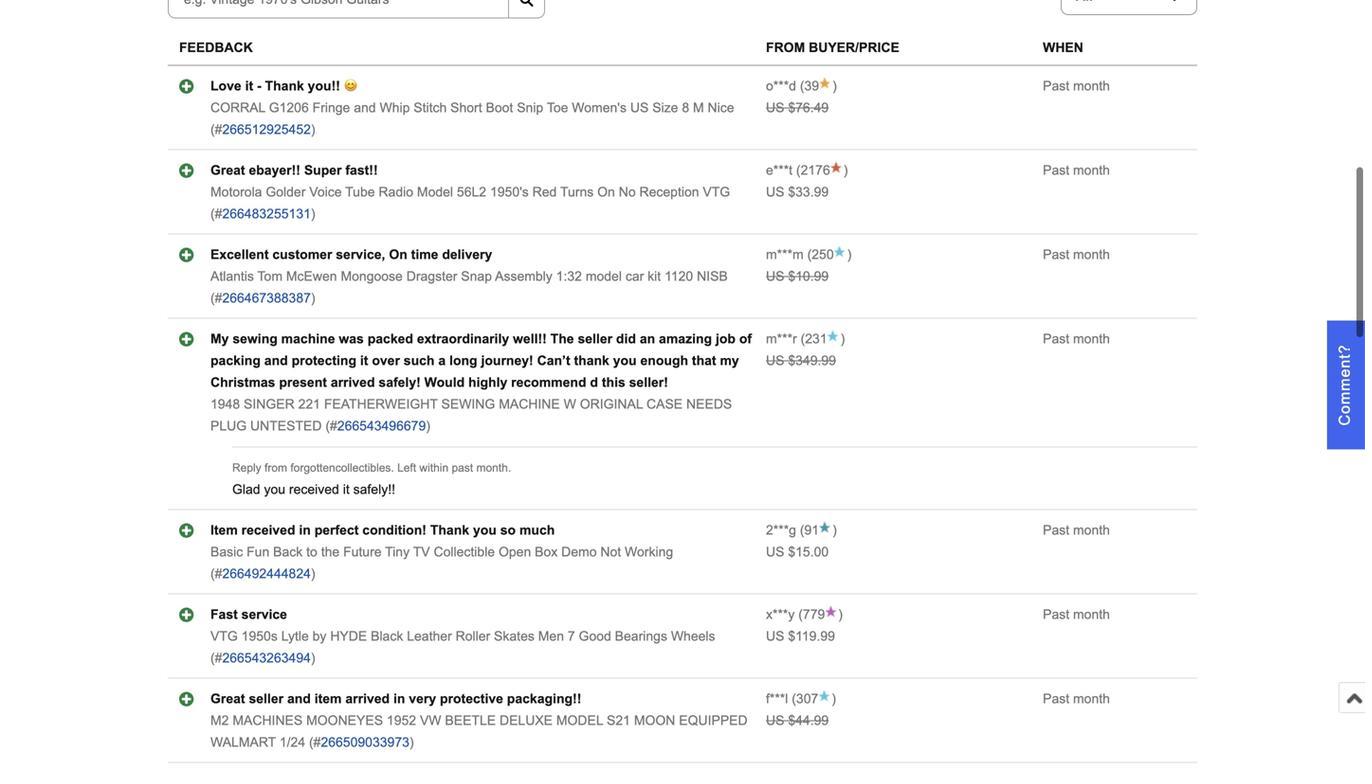 Task type: vqa. For each thing, say whether or not it's contained in the screenshot.


Task type: locate. For each thing, give the bounding box(es) containing it.
(# down motorola
[[210, 207, 222, 222]]

266492444824
[[222, 567, 311, 582]]

past month for us $15.00
[[1043, 523, 1110, 538]]

and down 😊
[[354, 101, 376, 115]]

(# inside atlantis tom mcewen mongoose dragster snap assembly 1:32 model car kit 1120 nisb (#
[[210, 291, 222, 306]]

) down to
[[311, 567, 315, 582]]

e.g. Vintage 1970's Gibson Guitars text field
[[168, 0, 509, 19]]

2176
[[801, 163, 830, 178]]

month for us $10.99
[[1073, 248, 1110, 262]]

(# down the basic
[[210, 567, 222, 582]]

past month for us $119.99
[[1043, 608, 1110, 623]]

2 great from the top
[[210, 692, 245, 707]]

3 past month from the top
[[1043, 248, 1110, 262]]

great up m2
[[210, 692, 245, 707]]

) down by
[[311, 651, 315, 666]]

month for us $15.00
[[1073, 523, 1110, 538]]

vtg inside the motorola golder voice tube radio model 56l2 1950's red turns on no reception vtg (#
[[703, 185, 730, 200]]

model
[[417, 185, 453, 200]]

m2
[[210, 714, 229, 729]]

us down o***d
[[766, 101, 784, 115]]

5 past from the top
[[1043, 523, 1069, 538]]

roller
[[456, 630, 490, 644]]

3 past month element from the top
[[1043, 248, 1110, 262]]

on left the "no"
[[597, 185, 615, 200]]

past for us $349.99
[[1043, 332, 1069, 347]]

us down e***t
[[766, 185, 784, 200]]

0 vertical spatial arrived
[[331, 376, 375, 390]]

(# down the atlantis
[[210, 291, 222, 306]]

it left -
[[245, 79, 253, 94]]

past month for us $349.99
[[1043, 332, 1110, 347]]

golder
[[266, 185, 306, 200]]

sewing
[[441, 397, 495, 412]]

feedback left by buyer. element up the us $44.99
[[766, 692, 788, 707]]

thank up collectible
[[430, 523, 469, 538]]

us $76.49
[[766, 101, 829, 115]]

the
[[551, 332, 574, 347]]

1 feedback left by buyer. element from the top
[[766, 79, 796, 94]]

0 horizontal spatial it
[[245, 79, 253, 94]]

0 vertical spatial on
[[597, 185, 615, 200]]

and left item
[[287, 692, 311, 707]]

model
[[586, 269, 622, 284]]

machine
[[281, 332, 335, 347]]

0 horizontal spatial in
[[299, 523, 311, 538]]

when element
[[1043, 40, 1083, 55]]

untested
[[250, 419, 322, 434]]

1 horizontal spatial in
[[393, 692, 405, 707]]

received
[[289, 483, 339, 497], [241, 523, 295, 538]]

demo
[[561, 545, 597, 560]]

( 91
[[796, 523, 819, 538]]

0 vertical spatial thank
[[265, 79, 304, 94]]

2 past month from the top
[[1043, 163, 1110, 178]]

1 vertical spatial vtg
[[210, 630, 238, 644]]

vtg
[[703, 185, 730, 200], [210, 630, 238, 644]]

0 vertical spatial great
[[210, 163, 245, 178]]

feedback left by buyer. element containing 2***g
[[766, 523, 796, 538]]

highly
[[468, 376, 507, 390]]

of
[[739, 332, 752, 347]]

thank up the g1206
[[265, 79, 304, 94]]

feedback left by buyer. element for $119.99
[[766, 608, 795, 623]]

us for x***y
[[766, 630, 784, 644]]

2 horizontal spatial you
[[613, 354, 637, 368]]

1 horizontal spatial you
[[473, 523, 497, 538]]

(# down corral
[[210, 122, 222, 137]]

great up motorola
[[210, 163, 245, 178]]

1 horizontal spatial seller
[[578, 332, 612, 347]]

) up within on the bottom left of the page
[[426, 419, 430, 434]]

was
[[339, 332, 364, 347]]

3 feedback left by buyer. element from the top
[[766, 248, 804, 262]]

us down m***r
[[766, 354, 784, 368]]

you down did
[[613, 354, 637, 368]]

1 vertical spatial it
[[360, 354, 368, 368]]

us $349.99
[[766, 354, 836, 368]]

feedback left by buyer. element up us $76.49 in the right top of the page
[[766, 79, 796, 94]]

0 vertical spatial in
[[299, 523, 311, 538]]

1120
[[665, 269, 693, 284]]

feedback left by buyer. element containing x***y
[[766, 608, 795, 623]]

6 month from the top
[[1073, 608, 1110, 623]]

7 past month from the top
[[1043, 692, 1110, 707]]

(# up forgottencollectibles
[[326, 419, 337, 434]]

and inside the "corral g1206 fringe and whip stitch short boot snip toe women's us size 8 m nice (#"
[[354, 101, 376, 115]]

working
[[625, 545, 673, 560]]

266543263494
[[222, 651, 311, 666]]

received inside the reply from forgottencollectibles . left within past month. glad you received it safely!!
[[289, 483, 339, 497]]

feedback left by buyer. element containing m***m
[[766, 248, 804, 262]]

1 horizontal spatial on
[[597, 185, 615, 200]]

( for 231
[[801, 332, 805, 347]]

( right x***y
[[798, 608, 803, 623]]

arrived inside my sewing machine was packed extraordinarily well!!  the seller did an amazing job of packing and protecting it over such a long journey!  can't thank you enough that my christmas present arrived safely!  would highly recommend d this seller!
[[331, 376, 375, 390]]

by
[[313, 630, 327, 644]]

would
[[424, 376, 465, 390]]

5 feedback left by buyer. element from the top
[[766, 523, 796, 538]]

month for us $119.99
[[1073, 608, 1110, 623]]

packaging!!
[[507, 692, 581, 707]]

1 past from the top
[[1043, 79, 1069, 94]]

us down 'f***l'
[[766, 714, 784, 729]]

christmas
[[210, 376, 275, 390]]

0 horizontal spatial vtg
[[210, 630, 238, 644]]

you down from
[[264, 483, 285, 497]]

us for o***d
[[766, 101, 784, 115]]

long
[[449, 354, 477, 368]]

great seller and item arrived in very protective packaging!! element
[[210, 692, 581, 707]]

past month element for $15.00
[[1043, 523, 1110, 538]]

1 vertical spatial seller
[[249, 692, 284, 707]]

much
[[519, 523, 555, 538]]

safely!!
[[353, 483, 395, 497]]

7 past month element from the top
[[1043, 692, 1110, 707]]

size
[[652, 101, 678, 115]]

over
[[372, 354, 400, 368]]

received down feedback replied by seller forgottencollectibles. "element"
[[289, 483, 339, 497]]

6 past month from the top
[[1043, 608, 1110, 623]]

266483255131 )
[[222, 207, 315, 222]]

condition!
[[362, 523, 427, 538]]

2 month from the top
[[1073, 163, 1110, 178]]

feedback left by buyer. element up 'us $349.99'
[[766, 332, 797, 347]]

( for 39
[[800, 79, 804, 94]]

1 horizontal spatial vtg
[[703, 185, 730, 200]]

past month element
[[1043, 79, 1110, 94], [1043, 163, 1110, 178], [1043, 248, 1110, 262], [1043, 332, 1110, 347], [1043, 523, 1110, 538], [1043, 608, 1110, 623], [1043, 692, 1110, 707]]

1 past month from the top
[[1043, 79, 1110, 94]]

2 past from the top
[[1043, 163, 1069, 178]]

266509033973 link
[[321, 736, 409, 751]]

1 vertical spatial received
[[241, 523, 295, 538]]

fast
[[210, 608, 238, 623]]

my sewing machine was packed extraordinarily well!!  the seller did an amazing job of packing and protecting it over such a long journey!  can't thank you enough that my christmas present arrived safely!  would highly recommend d this seller! element
[[210, 332, 752, 390]]

month for us $76.49
[[1073, 79, 1110, 94]]

feedback left by buyer. element for $33.99
[[766, 163, 793, 178]]

feedback left by buyer. element containing m***r
[[766, 332, 797, 347]]

1 great from the top
[[210, 163, 245, 178]]

future
[[343, 545, 382, 560]]

received up fun at the left bottom of page
[[241, 523, 295, 538]]

well!!
[[513, 332, 547, 347]]

excellent customer service,  on time delivery element
[[210, 248, 492, 262]]

1/24
[[280, 736, 305, 751]]

past for us $33.99
[[1043, 163, 1069, 178]]

7 month from the top
[[1073, 692, 1110, 707]]

motorola golder voice tube radio model 56l2 1950's red turns on no reception vtg (#
[[210, 185, 730, 222]]

1 vertical spatial arrived
[[345, 692, 390, 707]]

my
[[720, 354, 739, 368]]

you!!
[[308, 79, 340, 94]]

hyde
[[330, 630, 367, 644]]

266543496679 )
[[337, 419, 430, 434]]

4 month from the top
[[1073, 332, 1110, 347]]

so
[[500, 523, 516, 538]]

) right 2176
[[844, 163, 848, 178]]

2 past month element from the top
[[1043, 163, 1110, 178]]

( 2176
[[793, 163, 830, 178]]

feedback left by buyer. element containing o***d
[[766, 79, 796, 94]]

3 month from the top
[[1073, 248, 1110, 262]]

2 feedback left by buyer. element from the top
[[766, 163, 793, 178]]

1 month from the top
[[1073, 79, 1110, 94]]

moon
[[634, 714, 675, 729]]

) down fringe
[[311, 122, 315, 137]]

seller up the thank
[[578, 332, 612, 347]]

men
[[538, 630, 564, 644]]

266512925452
[[222, 122, 311, 137]]

7 past from the top
[[1043, 692, 1069, 707]]

feedback left by buyer. element containing f***l
[[766, 692, 788, 707]]

221
[[298, 397, 320, 412]]

to
[[306, 545, 317, 560]]

in up 1952
[[393, 692, 405, 707]]

my sewing machine was packed extraordinarily well!!  the seller did an amazing job of packing and protecting it over such a long journey!  can't thank you enough that my christmas present arrived safely!  would highly recommend d this seller!
[[210, 332, 752, 390]]

arrived up featherweight in the left of the page
[[331, 376, 375, 390]]

great for great seller and item arrived in very protective packaging!!
[[210, 692, 245, 707]]

3 past from the top
[[1043, 248, 1069, 262]]

(# right 1/24 in the bottom of the page
[[309, 736, 321, 751]]

4 past from the top
[[1043, 332, 1069, 347]]

0 horizontal spatial seller
[[249, 692, 284, 707]]

6 past from the top
[[1043, 608, 1069, 623]]

past for us $15.00
[[1043, 523, 1069, 538]]

0 vertical spatial you
[[613, 354, 637, 368]]

4 past month from the top
[[1043, 332, 1110, 347]]

and down sewing
[[264, 354, 288, 368]]

us down m***m
[[766, 269, 784, 284]]

feedback left by buyer. element up us $10.99
[[766, 248, 804, 262]]

0 horizontal spatial on
[[389, 248, 407, 262]]

( for 250
[[807, 248, 812, 262]]

( right 2***g
[[800, 523, 804, 538]]

seller up machines
[[249, 692, 284, 707]]

0 horizontal spatial you
[[264, 483, 285, 497]]

(# down fast
[[210, 651, 222, 666]]

vtg down fast
[[210, 630, 238, 644]]

feedback left by buyer. element for $10.99
[[766, 248, 804, 262]]

fast service element
[[210, 608, 287, 623]]

( for 2176
[[796, 163, 801, 178]]

past month element for $44.99
[[1043, 692, 1110, 707]]

( right m***r
[[801, 332, 805, 347]]

month
[[1073, 79, 1110, 94], [1073, 163, 1110, 178], [1073, 248, 1110, 262], [1073, 332, 1110, 347], [1073, 523, 1110, 538], [1073, 608, 1110, 623], [1073, 692, 1110, 707]]

us left size
[[630, 101, 649, 115]]

w
[[564, 397, 576, 412]]

5 past month element from the top
[[1043, 523, 1110, 538]]

feedback left by buyer. element up us $15.00
[[766, 523, 796, 538]]

m***m
[[766, 248, 804, 262]]

( right 'f***l'
[[792, 692, 796, 707]]

feedback left by buyer. element containing e***t
[[766, 163, 793, 178]]

1 vertical spatial thank
[[430, 523, 469, 538]]

6 feedback left by buyer. element from the top
[[766, 608, 795, 623]]

such
[[404, 354, 435, 368]]

it
[[245, 79, 253, 94], [360, 354, 368, 368], [343, 483, 350, 497]]

needs
[[686, 397, 732, 412]]

past month element for $33.99
[[1043, 163, 1110, 178]]

arrived
[[331, 376, 375, 390], [345, 692, 390, 707]]

women's
[[572, 101, 627, 115]]

0 vertical spatial and
[[354, 101, 376, 115]]

266492444824 )
[[222, 567, 315, 582]]

protective
[[440, 692, 503, 707]]

you left the so
[[473, 523, 497, 538]]

us down 2***g
[[766, 545, 784, 560]]

feedback left by buyer. element up us $33.99
[[766, 163, 793, 178]]

past month for us $76.49
[[1043, 79, 1110, 94]]

( right e***t
[[796, 163, 801, 178]]

deluxe
[[500, 714, 553, 729]]

( up $10.99
[[807, 248, 812, 262]]

(# inside the motorola golder voice tube radio model 56l2 1950's red turns on no reception vtg (#
[[210, 207, 222, 222]]

feedback left by buyer. element up us $119.99
[[766, 608, 795, 623]]

0 vertical spatial vtg
[[703, 185, 730, 200]]

job
[[716, 332, 736, 347]]

month for us $44.99
[[1073, 692, 1110, 707]]

( 779
[[795, 608, 825, 623]]

1 vertical spatial in
[[393, 692, 405, 707]]

1950s
[[241, 630, 278, 644]]

feedback left by buyer. element for $44.99
[[766, 692, 788, 707]]

short
[[450, 101, 482, 115]]

from buyer/price
[[766, 40, 900, 55]]

$15.00
[[788, 545, 829, 560]]

past for us $44.99
[[1043, 692, 1069, 707]]

1 horizontal spatial it
[[343, 483, 350, 497]]

feedback replied by seller forgottencollectibles. element
[[232, 462, 391, 475]]

6 past month element from the top
[[1043, 608, 1110, 623]]

1948
[[210, 397, 240, 412]]

) down 1952
[[409, 736, 414, 751]]

4 past month element from the top
[[1043, 332, 1110, 347]]

past month for us $44.99
[[1043, 692, 1110, 707]]

us $119.99
[[766, 630, 835, 644]]

from
[[265, 462, 287, 475]]

seller!
[[629, 376, 668, 390]]

0 vertical spatial it
[[245, 79, 253, 94]]

2 vertical spatial it
[[343, 483, 350, 497]]

0 vertical spatial received
[[289, 483, 339, 497]]

it left over
[[360, 354, 368, 368]]

2 horizontal spatial it
[[360, 354, 368, 368]]

( right o***d
[[800, 79, 804, 94]]

it down forgottencollectibles
[[343, 483, 350, 497]]

enough
[[640, 354, 688, 368]]

(# inside the vtg 1950s lytle by hyde black leather roller skates men 7 good bearings wheels (#
[[210, 651, 222, 666]]

( for 779
[[798, 608, 803, 623]]

arrived up mooneyes
[[345, 692, 390, 707]]

1 vertical spatial great
[[210, 692, 245, 707]]

266543263494 link
[[222, 651, 311, 666]]

you inside the reply from forgottencollectibles . left within past month. glad you received it safely!!
[[264, 483, 285, 497]]

0 vertical spatial seller
[[578, 332, 612, 347]]

7 feedback left by buyer. element from the top
[[766, 692, 788, 707]]

5 past month from the top
[[1043, 523, 1110, 538]]

1 vertical spatial and
[[264, 354, 288, 368]]

4 feedback left by buyer. element from the top
[[766, 332, 797, 347]]

1 vertical spatial you
[[264, 483, 285, 497]]

past month for us $10.99
[[1043, 248, 1110, 262]]

vtg right reception
[[703, 185, 730, 200]]

7
[[568, 630, 575, 644]]

x***y
[[766, 608, 795, 623]]

item
[[314, 692, 342, 707]]

on left time at the top
[[389, 248, 407, 262]]

us down x***y
[[766, 630, 784, 644]]

5 month from the top
[[1073, 523, 1110, 538]]

feedback left by buyer. element for $349.99
[[766, 332, 797, 347]]

1 past month element from the top
[[1043, 79, 1110, 94]]

packing
[[210, 354, 261, 368]]

m
[[693, 101, 704, 115]]

) down mcewen
[[311, 291, 315, 306]]

great seller and item arrived in very protective packaging!!
[[210, 692, 581, 707]]

feedback left by buyer. element
[[766, 79, 796, 94], [766, 163, 793, 178], [766, 248, 804, 262], [766, 332, 797, 347], [766, 523, 796, 538], [766, 608, 795, 623], [766, 692, 788, 707]]

in up to
[[299, 523, 311, 538]]



Task type: describe. For each thing, give the bounding box(es) containing it.
0 horizontal spatial thank
[[265, 79, 304, 94]]

( 39
[[796, 79, 819, 94]]

tom
[[257, 269, 283, 284]]

bearings
[[615, 630, 667, 644]]

tv
[[413, 545, 430, 560]]

( 307
[[788, 692, 818, 707]]

whip
[[380, 101, 410, 115]]

2***g
[[766, 523, 796, 538]]

you inside my sewing machine was packed extraordinarily well!!  the seller did an amazing job of packing and protecting it over such a long journey!  can't thank you enough that my christmas present arrived safely!  would highly recommend d this seller!
[[613, 354, 637, 368]]

snip
[[517, 101, 543, 115]]

ebayer!!
[[249, 163, 300, 178]]

an
[[640, 332, 655, 347]]

266483255131
[[222, 207, 311, 222]]

service
[[241, 608, 287, 623]]

) right "250"
[[847, 248, 852, 262]]

love it - thank you!! 😊 element
[[210, 79, 357, 94]]

past
[[452, 462, 473, 475]]

g1206
[[269, 101, 309, 115]]

glad you received it safely!! element
[[232, 483, 395, 497]]

past month element for $76.49
[[1043, 79, 1110, 94]]

seller inside my sewing machine was packed extraordinarily well!!  the seller did an amazing job of packing and protecting it over such a long journey!  can't thank you enough that my christmas present arrived safely!  would highly recommend d this seller!
[[578, 332, 612, 347]]

) right 307
[[832, 692, 836, 707]]

1 vertical spatial on
[[389, 248, 407, 262]]

$349.99
[[788, 354, 836, 368]]

266543263494 )
[[222, 651, 315, 666]]

reply
[[232, 462, 261, 475]]

s21
[[607, 714, 630, 729]]

) right 231
[[841, 332, 845, 347]]

collectible
[[434, 545, 495, 560]]

voice
[[309, 185, 342, 200]]

month.
[[476, 462, 511, 475]]

us inside the "corral g1206 fringe and whip stitch short boot snip toe women's us size 8 m nice (#"
[[630, 101, 649, 115]]

safely!
[[379, 376, 421, 390]]

us for m***m
[[766, 269, 784, 284]]

forgottencollectibles
[[290, 462, 391, 475]]

779
[[803, 608, 825, 623]]

past month for us $33.99
[[1043, 163, 1110, 178]]

past month element for $10.99
[[1043, 248, 1110, 262]]

excellent customer service,  on time delivery
[[210, 248, 492, 262]]

great for great ebayer!! super fast!!
[[210, 163, 245, 178]]

tiny
[[385, 545, 410, 560]]

-
[[257, 79, 261, 94]]

e***t
[[766, 163, 793, 178]]

feedback element
[[179, 40, 253, 55]]

) right 91
[[832, 523, 837, 538]]

extraordinarily
[[417, 332, 509, 347]]

$33.99
[[788, 185, 829, 200]]

corral
[[210, 101, 265, 115]]

featherweight
[[324, 397, 438, 412]]

1 horizontal spatial thank
[[430, 523, 469, 538]]

walmart
[[210, 736, 276, 751]]

us $33.99
[[766, 185, 829, 200]]

8
[[682, 101, 689, 115]]

box
[[535, 545, 558, 560]]

it inside the reply from forgottencollectibles . left within past month. glad you received it safely!!
[[343, 483, 350, 497]]

vtg inside the vtg 1950s lytle by hyde black leather roller skates men 7 good bearings wheels (#
[[210, 630, 238, 644]]

from buyer/price element
[[766, 40, 900, 55]]

past month element for $119.99
[[1043, 608, 1110, 623]]

good
[[579, 630, 611, 644]]

did
[[616, 332, 636, 347]]

( for 307
[[792, 692, 796, 707]]

307
[[796, 692, 818, 707]]

past for us $76.49
[[1043, 79, 1069, 94]]

love
[[210, 79, 241, 94]]

case
[[647, 397, 683, 412]]

can't
[[537, 354, 570, 368]]

us $44.99
[[766, 714, 829, 729]]

past for us $10.99
[[1043, 248, 1069, 262]]

service,
[[336, 248, 385, 262]]

(# inside basic fun back to the future tiny tv collectible open box demo not working (#
[[210, 567, 222, 582]]

😊
[[344, 79, 357, 94]]

radio
[[379, 185, 413, 200]]

reply from forgottencollectibles . left within past month. glad you received it safely!!
[[232, 462, 511, 497]]

boot
[[486, 101, 513, 115]]

( 231
[[797, 332, 827, 347]]

present
[[279, 376, 327, 390]]

my
[[210, 332, 229, 347]]

tube
[[345, 185, 375, 200]]

month for us $33.99
[[1073, 163, 1110, 178]]

machines
[[233, 714, 303, 729]]

us for e***t
[[766, 185, 784, 200]]

mongoose
[[341, 269, 403, 284]]

item received in perfect condition! thank you so much element
[[210, 523, 555, 538]]

left within past month. element
[[397, 462, 511, 475]]

1948 singer 221 featherweight sewing machine w original case needs plug untested (#
[[210, 397, 732, 434]]

56l2
[[457, 185, 486, 200]]

atlantis
[[210, 269, 254, 284]]

month for us $349.99
[[1073, 332, 1110, 347]]

past for us $119.99
[[1043, 608, 1069, 623]]

1950's
[[490, 185, 529, 200]]

( for 91
[[800, 523, 804, 538]]

91
[[804, 523, 819, 538]]

us for f***l
[[766, 714, 784, 729]]

us for 2***g
[[766, 545, 784, 560]]

basic fun back to the future tiny tv collectible open box demo not working (#
[[210, 545, 673, 582]]

turns
[[560, 185, 594, 200]]

vtg 1950s lytle by hyde black leather roller skates men 7 good bearings wheels (#
[[210, 630, 715, 666]]

great ebayer!! super fast!! element
[[210, 163, 378, 178]]

us for m***r
[[766, 354, 784, 368]]

(# inside the "corral g1206 fringe and whip stitch short boot snip toe women's us size 8 m nice (#"
[[210, 122, 222, 137]]

d
[[590, 376, 598, 390]]

lytle
[[281, 630, 309, 644]]

and inside my sewing machine was packed extraordinarily well!!  the seller did an amazing job of packing and protecting it over such a long journey!  can't thank you enough that my christmas present arrived safely!  would highly recommend d this seller!
[[264, 354, 288, 368]]

delivery
[[442, 248, 492, 262]]

machine
[[499, 397, 560, 412]]

) right 779
[[838, 608, 843, 623]]

(# inside m2 machines mooneyes 1952 vw beetle deluxe model s21 moon equipped walmart  1/24 (#
[[309, 736, 321, 751]]

stitch
[[414, 101, 447, 115]]

vw
[[420, 714, 441, 729]]

266483255131 link
[[222, 207, 311, 222]]

266467388387 )
[[222, 291, 315, 306]]

) down voice
[[311, 207, 315, 222]]

nisb
[[697, 269, 728, 284]]

266512925452 link
[[222, 122, 311, 137]]

2 vertical spatial you
[[473, 523, 497, 538]]

snap
[[461, 269, 492, 284]]

feedback left by buyer. element for $76.49
[[766, 79, 796, 94]]

perfect
[[314, 523, 359, 538]]

love it - thank you!! 😊
[[210, 79, 357, 94]]

not
[[600, 545, 621, 560]]

) right 39
[[832, 79, 837, 94]]

past month element for $349.99
[[1043, 332, 1110, 347]]

m2 machines mooneyes 1952 vw beetle deluxe model s21 moon equipped walmart  1/24 (#
[[210, 714, 748, 751]]

2 vertical spatial and
[[287, 692, 311, 707]]

when
[[1043, 40, 1083, 55]]

on inside the motorola golder voice tube radio model 56l2 1950's red turns on no reception vtg (#
[[597, 185, 615, 200]]

feedback left by buyer. element for $15.00
[[766, 523, 796, 538]]

it inside my sewing machine was packed extraordinarily well!!  the seller did an amazing job of packing and protecting it over such a long journey!  can't thank you enough that my christmas present arrived safely!  would highly recommend d this seller!
[[360, 354, 368, 368]]

protecting
[[292, 354, 356, 368]]

us $15.00
[[766, 545, 829, 560]]

model
[[556, 714, 603, 729]]

(# inside the 1948 singer 221 featherweight sewing machine w original case needs plug untested (#
[[326, 419, 337, 434]]



